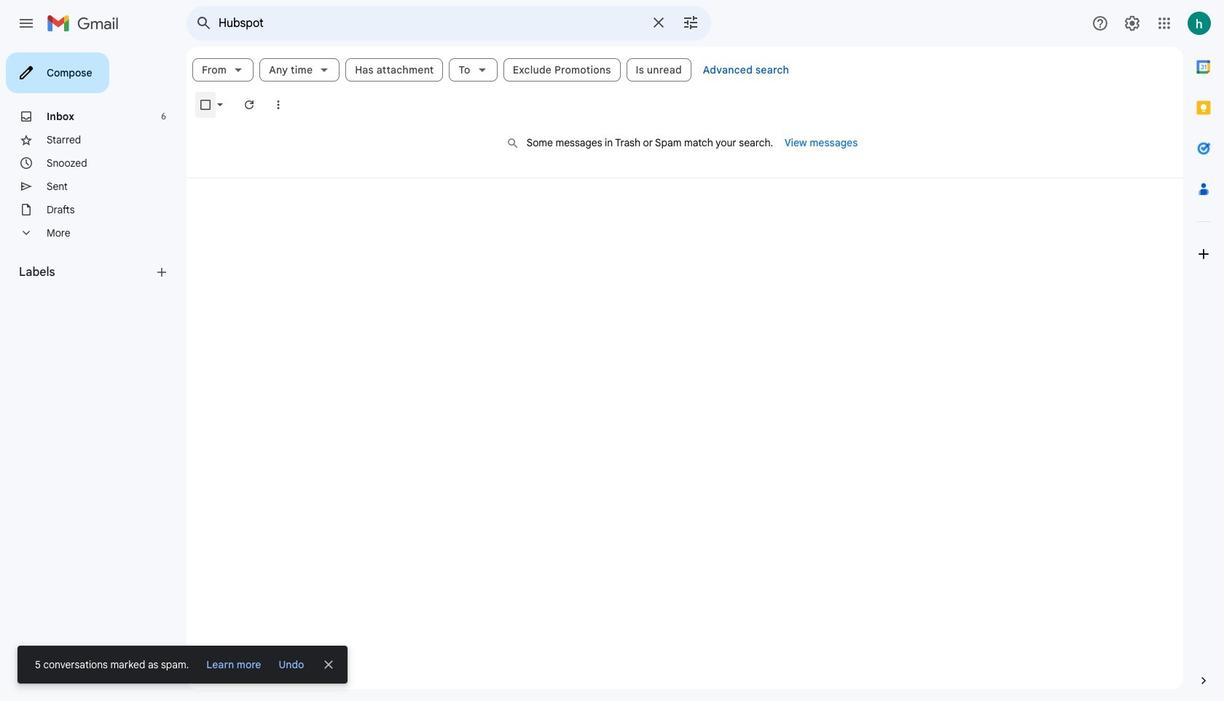 Task type: describe. For each thing, give the bounding box(es) containing it.
gmail image
[[47, 9, 126, 38]]

more email options image
[[271, 98, 286, 112]]

advanced search options image
[[676, 8, 706, 37]]



Task type: locate. For each thing, give the bounding box(es) containing it.
alert
[[17, 34, 1201, 684]]

tab list
[[1184, 47, 1225, 649]]

main content
[[187, 47, 1184, 690]]

Search mail text field
[[219, 16, 641, 31]]

refresh image
[[242, 98, 257, 112]]

clear search image
[[644, 8, 674, 37]]

search mail image
[[191, 10, 217, 36]]

settings image
[[1124, 15, 1142, 32]]

None checkbox
[[198, 98, 213, 112]]

main menu image
[[17, 15, 35, 32]]

heading
[[19, 265, 155, 280]]

support image
[[1092, 15, 1109, 32]]

navigation
[[0, 47, 187, 702]]

None search field
[[187, 6, 711, 41]]



Task type: vqa. For each thing, say whether or not it's contained in the screenshot.
Search mail image
yes



